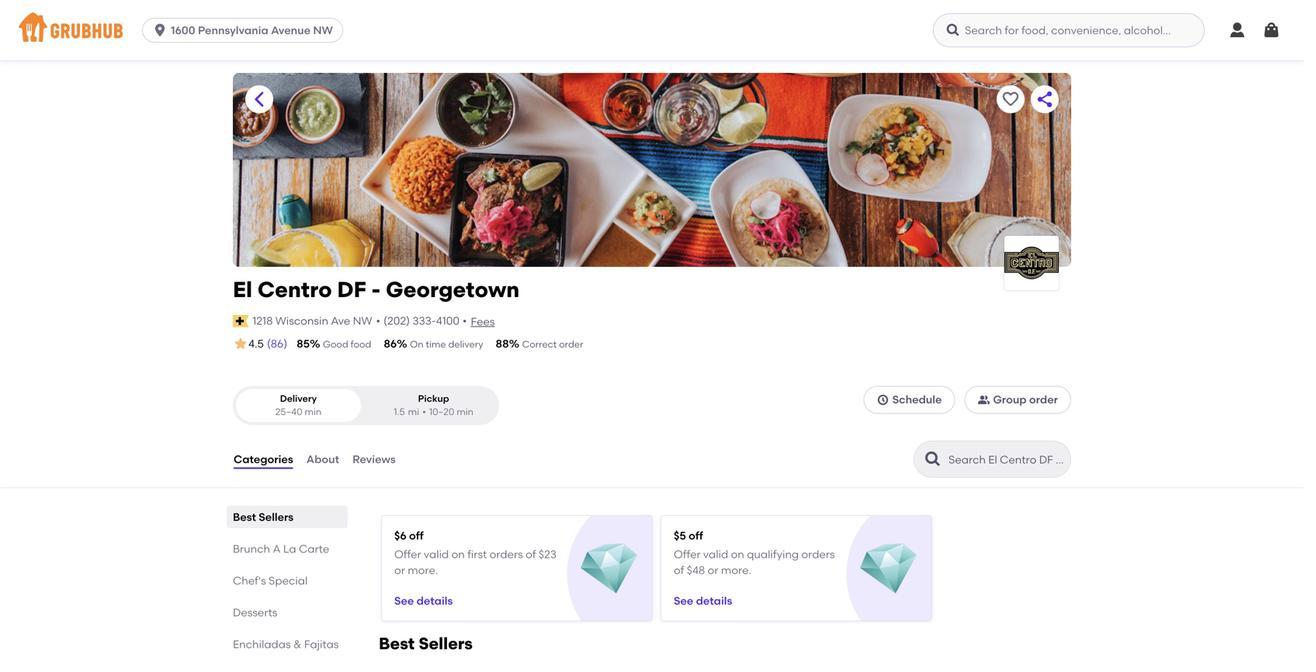 Task type: vqa. For each thing, say whether or not it's contained in the screenshot.
4.5
yes



Task type: locate. For each thing, give the bounding box(es) containing it.
el centro df - georgetown
[[233, 277, 520, 303]]

min
[[305, 407, 322, 418], [457, 407, 474, 418]]

$5 off offer valid on qualifying orders of $48 or more.
[[674, 530, 835, 577]]

0 horizontal spatial see details button
[[394, 587, 453, 615]]

svg image inside schedule button
[[877, 394, 889, 406]]

nw for 1600 pennsylvania avenue nw
[[313, 24, 333, 37]]

1 vertical spatial sellers
[[419, 634, 473, 654]]

1 see details from the left
[[394, 595, 453, 608]]

valid
[[424, 548, 449, 561], [703, 548, 728, 561]]

Search El Centro DF - Georgetown search field
[[947, 453, 1066, 467]]

1 offer from the left
[[394, 548, 421, 561]]

min down delivery
[[305, 407, 322, 418]]

1218 wisconsin ave nw
[[252, 315, 372, 328]]

about
[[306, 453, 339, 466]]

more. inside $5 off offer valid on qualifying orders of $48 or more.
[[721, 564, 752, 577]]

good
[[323, 339, 348, 350]]

fajitas
[[304, 638, 339, 651]]

save this restaurant image
[[1001, 90, 1020, 109]]

valid up $48
[[703, 548, 728, 561]]

&
[[293, 638, 302, 651]]

orders right first
[[490, 548, 523, 561]]

on
[[410, 339, 424, 350]]

1 horizontal spatial see
[[674, 595, 694, 608]]

option group
[[233, 386, 499, 426]]

pennsylvania
[[198, 24, 268, 37]]

of inside $6 off offer valid on first orders of $23 or more.
[[526, 548, 536, 561]]

see
[[394, 595, 414, 608], [674, 595, 694, 608]]

more.
[[408, 564, 438, 577], [721, 564, 752, 577]]

85
[[297, 337, 310, 351]]

1 vertical spatial best
[[379, 634, 415, 654]]

0 horizontal spatial order
[[559, 339, 583, 350]]

0 horizontal spatial see
[[394, 595, 414, 608]]

of left '$23'
[[526, 548, 536, 561]]

0 horizontal spatial on
[[452, 548, 465, 561]]

86
[[384, 337, 397, 351]]

best
[[233, 511, 256, 524], [379, 634, 415, 654]]

1 horizontal spatial min
[[457, 407, 474, 418]]

more. for first
[[408, 564, 438, 577]]

brunch
[[233, 543, 270, 556]]

best right the fajitas at the left of page
[[379, 634, 415, 654]]

• left (202)
[[376, 315, 380, 328]]

1 horizontal spatial or
[[708, 564, 719, 577]]

of inside $5 off offer valid on qualifying orders of $48 or more.
[[674, 564, 684, 577]]

or down $6
[[394, 564, 405, 577]]

1 horizontal spatial offer
[[674, 548, 701, 561]]

nw inside 1218 wisconsin ave nw button
[[353, 315, 372, 328]]

2 see details button from the left
[[674, 587, 732, 615]]

people icon image
[[978, 394, 990, 406]]

off right $5
[[689, 530, 703, 543]]

0 horizontal spatial or
[[394, 564, 405, 577]]

on inside $5 off offer valid on qualifying orders of $48 or more.
[[731, 548, 744, 561]]

2 promo image from the left
[[860, 541, 917, 598]]

of left $48
[[674, 564, 684, 577]]

1 horizontal spatial see details
[[674, 595, 732, 608]]

pickup
[[418, 393, 449, 404]]

1 horizontal spatial details
[[696, 595, 732, 608]]

see for offer valid on first orders of $23 or more.
[[394, 595, 414, 608]]

2 orders from the left
[[802, 548, 835, 561]]

1 valid from the left
[[424, 548, 449, 561]]

nw right the avenue
[[313, 24, 333, 37]]

$6 off offer valid on first orders of $23 or more.
[[394, 530, 557, 577]]

orders for first
[[490, 548, 523, 561]]

of
[[526, 548, 536, 561], [674, 564, 684, 577]]

1 horizontal spatial •
[[422, 407, 426, 418]]

orders inside $6 off offer valid on first orders of $23 or more.
[[490, 548, 523, 561]]

order inside group order button
[[1029, 393, 1058, 407]]

1 or from the left
[[394, 564, 405, 577]]

1 promo image from the left
[[581, 541, 638, 598]]

0 horizontal spatial svg image
[[946, 23, 961, 38]]

1 vertical spatial best sellers
[[379, 634, 473, 654]]

0 horizontal spatial more.
[[408, 564, 438, 577]]

schedule
[[893, 393, 942, 407]]

qualifying
[[747, 548, 799, 561]]

offer up $48
[[674, 548, 701, 561]]

0 vertical spatial best sellers
[[233, 511, 294, 524]]

georgetown
[[386, 277, 520, 303]]

offer
[[394, 548, 421, 561], [674, 548, 701, 561]]

details down $48
[[696, 595, 732, 608]]

• right 4100 on the top left of page
[[463, 315, 467, 328]]

brunch a la carte
[[233, 543, 329, 556]]

•
[[376, 315, 380, 328], [463, 315, 467, 328], [422, 407, 426, 418]]

on inside $6 off offer valid on first orders of $23 or more.
[[452, 548, 465, 561]]

0 horizontal spatial svg image
[[152, 23, 168, 38]]

orders right qualifying
[[802, 548, 835, 561]]

1 horizontal spatial order
[[1029, 393, 1058, 407]]

1 min from the left
[[305, 407, 322, 418]]

1 on from the left
[[452, 548, 465, 561]]

mi
[[408, 407, 419, 418]]

promo image for offer valid on first orders of $23 or more.
[[581, 541, 638, 598]]

search icon image
[[924, 450, 942, 469]]

off right $6
[[409, 530, 424, 543]]

2 or from the left
[[708, 564, 719, 577]]

0 vertical spatial best
[[233, 511, 256, 524]]

svg image
[[1228, 21, 1247, 40], [946, 23, 961, 38]]

1 horizontal spatial promo image
[[860, 541, 917, 598]]

2 horizontal spatial •
[[463, 315, 467, 328]]

• inside pickup 1.5 mi • 10–20 min
[[422, 407, 426, 418]]

nw right ave
[[353, 315, 372, 328]]

0 vertical spatial nw
[[313, 24, 333, 37]]

a
[[273, 543, 281, 556]]

orders
[[490, 548, 523, 561], [802, 548, 835, 561]]

0 vertical spatial of
[[526, 548, 536, 561]]

1 horizontal spatial on
[[731, 548, 744, 561]]

$6
[[394, 530, 407, 543]]

see details
[[394, 595, 453, 608], [674, 595, 732, 608]]

see down $6
[[394, 595, 414, 608]]

min right 10–20
[[457, 407, 474, 418]]

subscription pass image
[[233, 315, 249, 327]]

valid left first
[[424, 548, 449, 561]]

or for offer valid on qualifying orders of $48 or more.
[[708, 564, 719, 577]]

4.5
[[248, 337, 264, 351]]

ave
[[331, 315, 350, 328]]

1 horizontal spatial svg image
[[877, 394, 889, 406]]

nw for 1218 wisconsin ave nw
[[353, 315, 372, 328]]

2 more. from the left
[[721, 564, 752, 577]]

share icon image
[[1036, 90, 1054, 109]]

1 horizontal spatial best
[[379, 634, 415, 654]]

fees
[[471, 315, 495, 329]]

2 see from the left
[[674, 595, 694, 608]]

0 horizontal spatial see details
[[394, 595, 453, 608]]

on
[[452, 548, 465, 561], [731, 548, 744, 561]]

2 min from the left
[[457, 407, 474, 418]]

1 see from the left
[[394, 595, 414, 608]]

sellers
[[259, 511, 294, 524], [419, 634, 473, 654]]

see details down $48
[[674, 595, 732, 608]]

or right $48
[[708, 564, 719, 577]]

offer inside $6 off offer valid on first orders of $23 or more.
[[394, 548, 421, 561]]

see down $48
[[674, 595, 694, 608]]

1 more. from the left
[[408, 564, 438, 577]]

or
[[394, 564, 405, 577], [708, 564, 719, 577]]

df
[[337, 277, 366, 303]]

1 horizontal spatial off
[[689, 530, 703, 543]]

chef's
[[233, 575, 266, 588]]

see details button down $48
[[674, 587, 732, 615]]

1 vertical spatial order
[[1029, 393, 1058, 407]]

Search for food, convenience, alcohol... search field
[[933, 13, 1205, 47]]

0 vertical spatial order
[[559, 339, 583, 350]]

details for $6 off offer valid on first orders of $23 or more.
[[417, 595, 453, 608]]

0 horizontal spatial sellers
[[259, 511, 294, 524]]

off
[[409, 530, 424, 543], [689, 530, 703, 543]]

1 horizontal spatial orders
[[802, 548, 835, 561]]

1 orders from the left
[[490, 548, 523, 561]]

see details down $6
[[394, 595, 453, 608]]

1600
[[171, 24, 195, 37]]

order right correct
[[559, 339, 583, 350]]

or for offer valid on first orders of $23 or more.
[[394, 564, 405, 577]]

categories button
[[233, 432, 294, 488]]

off inside $6 off offer valid on first orders of $23 or more.
[[409, 530, 424, 543]]

(202) 333-4100 button
[[384, 313, 460, 329]]

• right "mi"
[[422, 407, 426, 418]]

svg image
[[1262, 21, 1281, 40], [152, 23, 168, 38], [877, 394, 889, 406]]

time
[[426, 339, 446, 350]]

25–40
[[275, 407, 302, 418]]

2 offer from the left
[[674, 548, 701, 561]]

0 horizontal spatial orders
[[490, 548, 523, 561]]

1 horizontal spatial valid
[[703, 548, 728, 561]]

nw inside 1600 pennsylvania avenue nw button
[[313, 24, 333, 37]]

1 horizontal spatial of
[[674, 564, 684, 577]]

reviews button
[[352, 432, 397, 488]]

1 horizontal spatial more.
[[721, 564, 752, 577]]

valid inside $6 off offer valid on first orders of $23 or more.
[[424, 548, 449, 561]]

1 horizontal spatial svg image
[[1228, 21, 1247, 40]]

enchiladas & fajitas
[[233, 638, 339, 651]]

order right group
[[1029, 393, 1058, 407]]

see details button
[[394, 587, 453, 615], [674, 587, 732, 615]]

details down $6 off offer valid on first orders of $23 or more. at bottom left
[[417, 595, 453, 608]]

0 horizontal spatial min
[[305, 407, 322, 418]]

0 horizontal spatial off
[[409, 530, 424, 543]]

on left first
[[452, 548, 465, 561]]

reviews
[[353, 453, 396, 466]]

1 off from the left
[[409, 530, 424, 543]]

1 horizontal spatial see details button
[[674, 587, 732, 615]]

nw
[[313, 24, 333, 37], [353, 315, 372, 328]]

1.5
[[394, 407, 405, 418]]

promo image
[[581, 541, 638, 598], [860, 541, 917, 598]]

88
[[496, 337, 509, 351]]

0 horizontal spatial nw
[[313, 24, 333, 37]]

food
[[351, 339, 371, 350]]

2 off from the left
[[689, 530, 703, 543]]

2 details from the left
[[696, 595, 732, 608]]

0 horizontal spatial •
[[376, 315, 380, 328]]

order
[[559, 339, 583, 350], [1029, 393, 1058, 407]]

group order
[[993, 393, 1058, 407]]

avenue
[[271, 24, 311, 37]]

0 horizontal spatial valid
[[424, 548, 449, 561]]

star icon image
[[233, 336, 248, 352]]

1 horizontal spatial best sellers
[[379, 634, 473, 654]]

1 vertical spatial nw
[[353, 315, 372, 328]]

off for $6 off
[[409, 530, 424, 543]]

valid inside $5 off offer valid on qualifying orders of $48 or more.
[[703, 548, 728, 561]]

0 horizontal spatial of
[[526, 548, 536, 561]]

off for $5 off
[[689, 530, 703, 543]]

offer inside $5 off offer valid on qualifying orders of $48 or more.
[[674, 548, 701, 561]]

0 vertical spatial sellers
[[259, 511, 294, 524]]

1 see details button from the left
[[394, 587, 453, 615]]

best up the brunch
[[233, 511, 256, 524]]

-
[[371, 277, 381, 303]]

fees button
[[470, 313, 496, 331]]

group
[[993, 393, 1027, 407]]

2 valid from the left
[[703, 548, 728, 561]]

0 horizontal spatial promo image
[[581, 541, 638, 598]]

1 details from the left
[[417, 595, 453, 608]]

2 horizontal spatial svg image
[[1262, 21, 1281, 40]]

best sellers
[[233, 511, 294, 524], [379, 634, 473, 654]]

2 on from the left
[[731, 548, 744, 561]]

more. inside $6 off offer valid on first orders of $23 or more.
[[408, 564, 438, 577]]

or inside $5 off offer valid on qualifying orders of $48 or more.
[[708, 564, 719, 577]]

on time delivery
[[410, 339, 483, 350]]

1 vertical spatial of
[[674, 564, 684, 577]]

or inside $6 off offer valid on first orders of $23 or more.
[[394, 564, 405, 577]]

enchiladas
[[233, 638, 291, 651]]

svg image inside 1600 pennsylvania avenue nw button
[[152, 23, 168, 38]]

see details button for $6 off offer valid on first orders of $23 or more.
[[394, 587, 453, 615]]

$23
[[539, 548, 557, 561]]

0 horizontal spatial offer
[[394, 548, 421, 561]]

333-
[[413, 315, 436, 328]]

0 horizontal spatial best sellers
[[233, 511, 294, 524]]

2 see details from the left
[[674, 595, 732, 608]]

orders inside $5 off offer valid on qualifying orders of $48 or more.
[[802, 548, 835, 561]]

1 horizontal spatial nw
[[353, 315, 372, 328]]

0 horizontal spatial details
[[417, 595, 453, 608]]

off inside $5 off offer valid on qualifying orders of $48 or more.
[[689, 530, 703, 543]]

see details for $5 off offer valid on qualifying orders of $48 or more.
[[674, 595, 732, 608]]

on left qualifying
[[731, 548, 744, 561]]

see details button down $6
[[394, 587, 453, 615]]

offer down $6
[[394, 548, 421, 561]]

on for qualifying
[[731, 548, 744, 561]]

details
[[417, 595, 453, 608], [696, 595, 732, 608]]



Task type: describe. For each thing, give the bounding box(es) containing it.
el centro df - georgetown logo image
[[1005, 247, 1059, 279]]

delivery
[[280, 393, 317, 404]]

more. for qualifying
[[721, 564, 752, 577]]

details for $5 off offer valid on qualifying orders of $48 or more.
[[696, 595, 732, 608]]

svg image for schedule
[[877, 394, 889, 406]]

el
[[233, 277, 252, 303]]

offer for $6
[[394, 548, 421, 561]]

$48
[[687, 564, 705, 577]]

valid for $5 off
[[703, 548, 728, 561]]

delivery
[[448, 339, 483, 350]]

categories
[[234, 453, 293, 466]]

svg image for 1600 pennsylvania avenue nw
[[152, 23, 168, 38]]

on for first
[[452, 548, 465, 561]]

(202)
[[384, 315, 410, 328]]

1600 pennsylvania avenue nw
[[171, 24, 333, 37]]

orders for qualifying
[[802, 548, 835, 561]]

schedule button
[[864, 386, 955, 414]]

wisconsin
[[275, 315, 328, 328]]

order for correct order
[[559, 339, 583, 350]]

valid for $6 off
[[424, 548, 449, 561]]

offer for $5
[[674, 548, 701, 561]]

order for group order
[[1029, 393, 1058, 407]]

caret left icon image
[[250, 90, 269, 109]]

4100
[[436, 315, 460, 328]]

(86)
[[267, 337, 287, 351]]

centro
[[258, 277, 332, 303]]

1218
[[252, 315, 273, 328]]

correct
[[522, 339, 557, 350]]

pickup 1.5 mi • 10–20 min
[[394, 393, 474, 418]]

save this restaurant button
[[997, 85, 1025, 113]]

about button
[[306, 432, 340, 488]]

correct order
[[522, 339, 583, 350]]

delivery 25–40 min
[[275, 393, 322, 418]]

1600 pennsylvania avenue nw button
[[142, 18, 349, 43]]

of for $23
[[526, 548, 536, 561]]

option group containing delivery 25–40 min
[[233, 386, 499, 426]]

of for $48
[[674, 564, 684, 577]]

good food
[[323, 339, 371, 350]]

1218 wisconsin ave nw button
[[252, 313, 373, 330]]

0 horizontal spatial best
[[233, 511, 256, 524]]

main navigation navigation
[[0, 0, 1304, 61]]

see for offer valid on qualifying orders of $48 or more.
[[674, 595, 694, 608]]

1 horizontal spatial sellers
[[419, 634, 473, 654]]

see details for $6 off offer valid on first orders of $23 or more.
[[394, 595, 453, 608]]

10–20
[[429, 407, 454, 418]]

la
[[283, 543, 296, 556]]

chef's special
[[233, 575, 308, 588]]

carte
[[299, 543, 329, 556]]

see details button for $5 off offer valid on qualifying orders of $48 or more.
[[674, 587, 732, 615]]

min inside pickup 1.5 mi • 10–20 min
[[457, 407, 474, 418]]

group order button
[[964, 386, 1071, 414]]

promo image for offer valid on qualifying orders of $48 or more.
[[860, 541, 917, 598]]

min inside delivery 25–40 min
[[305, 407, 322, 418]]

$5
[[674, 530, 686, 543]]

desserts
[[233, 606, 277, 620]]

• (202) 333-4100 • fees
[[376, 315, 495, 329]]

first
[[468, 548, 487, 561]]

special
[[269, 575, 308, 588]]



